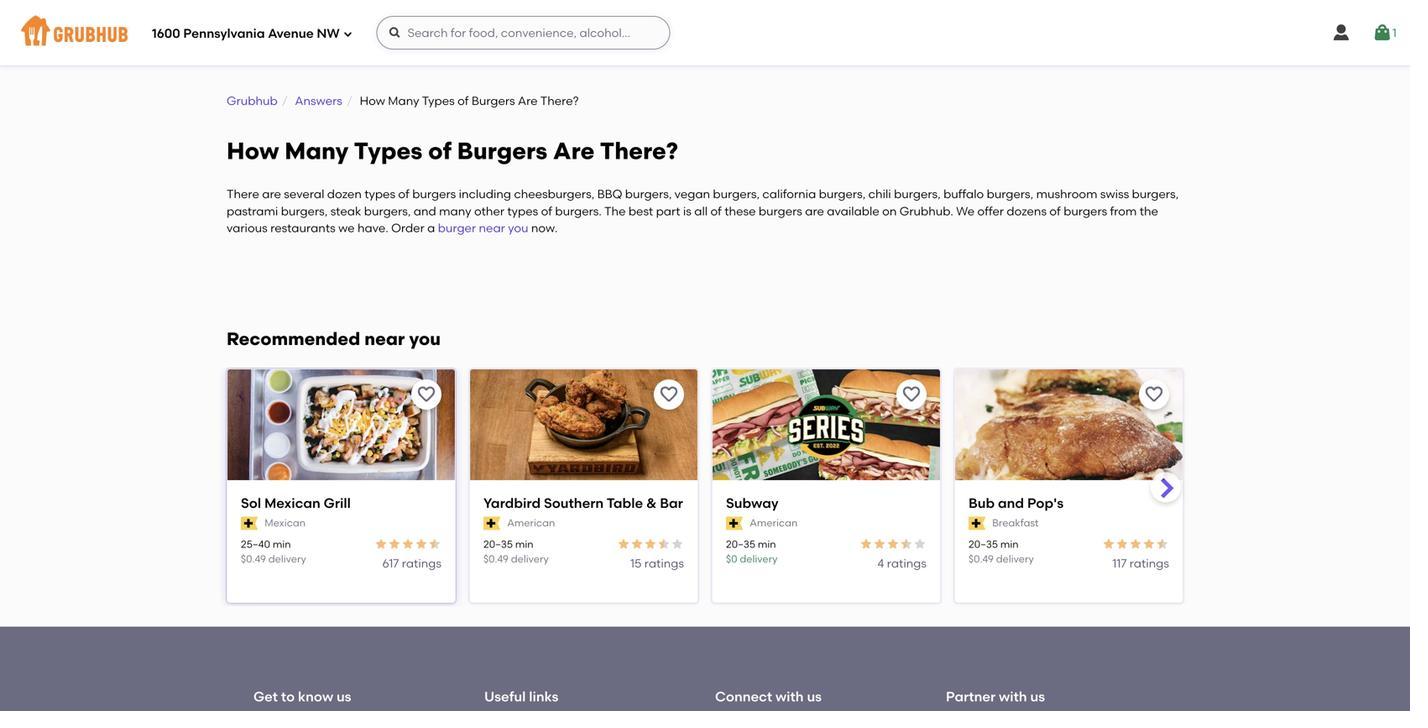 Task type: vqa. For each thing, say whether or not it's contained in the screenshot.
Vegan
yes



Task type: describe. For each thing, give the bounding box(es) containing it.
various
[[227, 221, 268, 235]]

0 horizontal spatial svg image
[[388, 26, 402, 39]]

burger
[[438, 221, 476, 235]]

delivery for bub and pop's
[[996, 553, 1034, 565]]

4 ratings
[[878, 556, 927, 571]]

3 ratings from the left
[[887, 556, 927, 571]]

to
[[281, 688, 295, 705]]

25–40
[[241, 538, 270, 550]]

min for yardbird southern table & bar
[[515, 538, 534, 550]]

us for partner with us
[[1031, 688, 1045, 705]]

subscription pass image for sol
[[241, 517, 258, 530]]

there
[[227, 187, 259, 201]]

0 vertical spatial types
[[422, 94, 455, 108]]

vegan
[[675, 187, 710, 201]]

available
[[827, 204, 880, 218]]

1600
[[152, 26, 180, 41]]

cheesburgers,
[[514, 187, 595, 201]]

1 vertical spatial burgers
[[457, 137, 548, 165]]

Search for food, convenience, alcohol... search field
[[377, 16, 671, 50]]

1 vertical spatial how
[[227, 137, 279, 165]]

avenue
[[268, 26, 314, 41]]

617 ratings
[[382, 556, 442, 571]]

sol mexican grill
[[241, 495, 351, 511]]

useful links
[[484, 688, 559, 705]]

other
[[474, 204, 505, 218]]

sol
[[241, 495, 261, 511]]

and inside there are several dozen types of burgers including cheesburgers, bbq burgers, vegan burgers, california burgers, chili burgers, buffalo burgers, mushroom swiss burgers, pastrami burgers, steak burgers, and many other types of burgers. the best part is all of these burgers are available on grubhub. we offer dozens of burgers from the various restaurants we have. order a
[[414, 204, 436, 218]]

subway link
[[726, 494, 927, 513]]

restaurants
[[270, 221, 336, 235]]

burgers, up grubhub.
[[894, 187, 941, 201]]

1 horizontal spatial types
[[507, 204, 538, 218]]

dozen
[[327, 187, 362, 201]]

25–40 min $0.49 delivery
[[241, 538, 306, 565]]

from
[[1110, 204, 1137, 218]]

0 horizontal spatial svg image
[[343, 29, 353, 39]]

bar
[[660, 495, 683, 511]]

20–35 min $0.49 delivery for yardbird
[[484, 538, 549, 565]]

chili
[[869, 187, 891, 201]]

min for sol mexican grill
[[273, 538, 291, 550]]

grill
[[324, 495, 351, 511]]

yardbird southern table & bar link
[[484, 494, 684, 513]]

including
[[459, 187, 511, 201]]

american for subway
[[750, 517, 798, 529]]

&
[[646, 495, 657, 511]]

subscription pass image for yardbird
[[484, 517, 501, 530]]

sol mexican grill logo image
[[228, 370, 455, 482]]

dozens
[[1007, 204, 1047, 218]]

bbq
[[597, 187, 623, 201]]

1 us from the left
[[337, 688, 351, 705]]

partner
[[946, 688, 996, 705]]

1 vertical spatial there?
[[600, 137, 678, 165]]

answers
[[295, 94, 342, 108]]

several
[[284, 187, 324, 201]]

burgers.
[[555, 204, 602, 218]]

15 ratings
[[631, 556, 684, 571]]

burgers, up the
[[1132, 187, 1179, 201]]

0 vertical spatial how many types of burgers are there?
[[360, 94, 579, 108]]

2 horizontal spatial burgers
[[1064, 204, 1108, 218]]

on
[[882, 204, 897, 218]]

have.
[[358, 221, 388, 235]]

1 vertical spatial are
[[553, 137, 595, 165]]

0 vertical spatial types
[[365, 187, 396, 201]]

these
[[725, 204, 756, 218]]

ratings for table
[[645, 556, 684, 571]]

0 vertical spatial are
[[262, 187, 281, 201]]

useful
[[484, 688, 526, 705]]

buffalo
[[944, 187, 984, 201]]

3 save this restaurant button from the left
[[897, 380, 927, 410]]

burger near you link
[[438, 221, 529, 235]]

now.
[[531, 221, 558, 235]]

svg image inside 1 button
[[1373, 23, 1393, 43]]

we
[[956, 204, 975, 218]]

1600 pennsylvania avenue nw
[[152, 26, 340, 41]]

save this restaurant button for pop's
[[1139, 380, 1170, 410]]

min for subway
[[758, 538, 776, 550]]

sol mexican grill link
[[241, 494, 442, 513]]

0 vertical spatial many
[[388, 94, 419, 108]]

a
[[427, 221, 435, 235]]

we
[[338, 221, 355, 235]]

connect
[[715, 688, 773, 705]]

delivery for yardbird southern table & bar
[[511, 553, 549, 565]]

$0
[[726, 553, 738, 565]]

1 vertical spatial many
[[285, 137, 349, 165]]

subway
[[726, 495, 779, 511]]

burgers, up available
[[819, 187, 866, 201]]

the
[[1140, 204, 1159, 218]]

the
[[605, 204, 626, 218]]

bub and pop's
[[969, 495, 1064, 511]]

california
[[763, 187, 816, 201]]

with for partner
[[999, 688, 1027, 705]]

main navigation navigation
[[0, 0, 1410, 65]]

table
[[607, 495, 643, 511]]

all
[[695, 204, 708, 218]]

you for recommended near you
[[409, 328, 441, 350]]

1 vertical spatial and
[[998, 495, 1024, 511]]

nw
[[317, 26, 340, 41]]

20–35 for yardbird southern table & bar
[[484, 538, 513, 550]]

1 vertical spatial how many types of burgers are there?
[[227, 137, 678, 165]]

1 vertical spatial mexican
[[265, 517, 306, 529]]



Task type: locate. For each thing, give the bounding box(es) containing it.
1 subscription pass image from the left
[[241, 517, 258, 530]]

0 vertical spatial and
[[414, 204, 436, 218]]

1 american from the left
[[507, 517, 555, 529]]

and
[[414, 204, 436, 218], [998, 495, 1024, 511]]

20–35 inside "20–35 min $0 delivery"
[[726, 538, 756, 550]]

1 horizontal spatial svg image
[[1373, 23, 1393, 43]]

get to know us
[[254, 688, 351, 705]]

20–35 for subway
[[726, 538, 756, 550]]

1 horizontal spatial svg image
[[1332, 23, 1352, 43]]

1 horizontal spatial 20–35 min $0.49 delivery
[[969, 538, 1034, 565]]

2 $0.49 from the left
[[484, 553, 509, 565]]

bub and pop's link
[[969, 494, 1170, 513]]

svg image left 1 button
[[1332, 23, 1352, 43]]

steak
[[331, 204, 361, 218]]

offer
[[978, 204, 1004, 218]]

2 horizontal spatial save this restaurant image
[[1144, 385, 1164, 405]]

us
[[337, 688, 351, 705], [807, 688, 822, 705], [1031, 688, 1045, 705]]

burgers down search for food, convenience, alcohol... "search field"
[[472, 94, 515, 108]]

0 vertical spatial are
[[518, 94, 538, 108]]

burgers up many
[[412, 187, 456, 201]]

save this restaurant image for yardbird southern table & bar
[[659, 385, 679, 405]]

0 vertical spatial burgers
[[472, 94, 515, 108]]

0 horizontal spatial and
[[414, 204, 436, 218]]

there?
[[540, 94, 579, 108], [600, 137, 678, 165]]

know
[[298, 688, 333, 705]]

1 save this restaurant image from the left
[[416, 385, 437, 405]]

2 horizontal spatial us
[[1031, 688, 1045, 705]]

delivery down 25–40
[[268, 553, 306, 565]]

burgers
[[472, 94, 515, 108], [457, 137, 548, 165]]

1
[[1393, 25, 1397, 40]]

1 horizontal spatial save this restaurant image
[[659, 385, 679, 405]]

delivery down breakfast
[[996, 553, 1034, 565]]

$0.49 for yardbird
[[484, 553, 509, 565]]

0 horizontal spatial are
[[518, 94, 538, 108]]

ratings right 117
[[1130, 556, 1170, 571]]

20–35 min $0.49 delivery down breakfast
[[969, 538, 1034, 565]]

3 20–35 from the left
[[969, 538, 998, 550]]

american down yardbird
[[507, 517, 555, 529]]

1 save this restaurant button from the left
[[411, 380, 442, 410]]

0 horizontal spatial you
[[409, 328, 441, 350]]

0 vertical spatial you
[[508, 221, 529, 235]]

near for burger
[[479, 221, 505, 235]]

0 horizontal spatial there?
[[540, 94, 579, 108]]

save this restaurant button
[[411, 380, 442, 410], [654, 380, 684, 410], [897, 380, 927, 410], [1139, 380, 1170, 410]]

yardbird southern table & bar logo image
[[470, 370, 698, 482]]

answers link
[[295, 94, 342, 108]]

burgers down mushroom
[[1064, 204, 1108, 218]]

are down california
[[805, 204, 824, 218]]

1 20–35 min $0.49 delivery from the left
[[484, 538, 549, 565]]

subway  logo image
[[713, 370, 940, 482]]

0 horizontal spatial are
[[262, 187, 281, 201]]

links
[[529, 688, 559, 705]]

2 save this restaurant button from the left
[[654, 380, 684, 410]]

yardbird southern table & bar
[[484, 495, 683, 511]]

1 horizontal spatial and
[[998, 495, 1024, 511]]

0 horizontal spatial save this restaurant image
[[416, 385, 437, 405]]

1 button
[[1373, 18, 1397, 48]]

southern
[[544, 495, 604, 511]]

1 horizontal spatial with
[[999, 688, 1027, 705]]

2 ratings from the left
[[645, 556, 684, 571]]

0 horizontal spatial 20–35 min $0.49 delivery
[[484, 538, 549, 565]]

types
[[365, 187, 396, 201], [507, 204, 538, 218]]

american for yardbird southern table & bar
[[507, 517, 555, 529]]

there are several dozen types of burgers including cheesburgers, bbq burgers, vegan burgers, california burgers, chili burgers, buffalo burgers, mushroom swiss burgers, pastrami burgers, steak burgers, and many other types of burgers. the best part is all of these burgers are available on grubhub. we offer dozens of burgers from the various restaurants we have. order a
[[227, 187, 1179, 235]]

burgers down california
[[759, 204, 803, 218]]

subscription pass image
[[241, 517, 258, 530], [484, 517, 501, 530], [726, 517, 743, 530]]

2 us from the left
[[807, 688, 822, 705]]

svg image
[[1332, 23, 1352, 43], [343, 29, 353, 39]]

$0.49 down subscription pass image
[[969, 553, 994, 565]]

min right 25–40
[[273, 538, 291, 550]]

us right know
[[337, 688, 351, 705]]

4 ratings from the left
[[1130, 556, 1170, 571]]

are up the pastrami
[[262, 187, 281, 201]]

delivery down yardbird
[[511, 553, 549, 565]]

recommended near you
[[227, 328, 441, 350]]

are down search for food, convenience, alcohol... "search field"
[[518, 94, 538, 108]]

1 20–35 from the left
[[484, 538, 513, 550]]

get
[[254, 688, 278, 705]]

2 delivery from the left
[[511, 553, 549, 565]]

$0.49 down yardbird
[[484, 553, 509, 565]]

617
[[382, 556, 399, 571]]

burgers up including
[[457, 137, 548, 165]]

how right answers
[[360, 94, 385, 108]]

20–35 min $0.49 delivery
[[484, 538, 549, 565], [969, 538, 1034, 565]]

20–35
[[484, 538, 513, 550], [726, 538, 756, 550], [969, 538, 998, 550]]

2 horizontal spatial $0.49
[[969, 553, 994, 565]]

subscription pass image down yardbird
[[484, 517, 501, 530]]

save this restaurant image
[[902, 385, 922, 405]]

min inside 25–40 min $0.49 delivery
[[273, 538, 291, 550]]

4 save this restaurant button from the left
[[1139, 380, 1170, 410]]

1 vertical spatial types
[[354, 137, 423, 165]]

burgers, up have.
[[364, 204, 411, 218]]

burgers, up the these
[[713, 187, 760, 201]]

117 ratings
[[1113, 556, 1170, 571]]

1 $0.49 from the left
[[241, 553, 266, 565]]

mushroom
[[1037, 187, 1098, 201]]

part
[[656, 204, 680, 218]]

0 horizontal spatial with
[[776, 688, 804, 705]]

0 vertical spatial near
[[479, 221, 505, 235]]

1 min from the left
[[273, 538, 291, 550]]

$0.49 down 25–40
[[241, 553, 266, 565]]

with for connect
[[776, 688, 804, 705]]

1 vertical spatial near
[[365, 328, 405, 350]]

subscription pass image
[[969, 517, 986, 530]]

15
[[631, 556, 642, 571]]

1 horizontal spatial us
[[807, 688, 822, 705]]

2 american from the left
[[750, 517, 798, 529]]

bub and pop's logo image
[[955, 370, 1183, 482]]

save this restaurant image for bub and pop's
[[1144, 385, 1164, 405]]

mexican right sol
[[264, 495, 321, 511]]

save this restaurant image for sol mexican grill
[[416, 385, 437, 405]]

mexican
[[264, 495, 321, 511], [265, 517, 306, 529]]

american down subway
[[750, 517, 798, 529]]

delivery inside "20–35 min $0 delivery"
[[740, 553, 778, 565]]

save this restaurant button for table
[[654, 380, 684, 410]]

breakfast
[[993, 517, 1039, 529]]

types up have.
[[365, 187, 396, 201]]

20–35 for bub and pop's
[[969, 538, 998, 550]]

1 horizontal spatial burgers
[[759, 204, 803, 218]]

how up there
[[227, 137, 279, 165]]

4
[[878, 556, 884, 571]]

svg image right nw
[[343, 29, 353, 39]]

0 horizontal spatial 20–35
[[484, 538, 513, 550]]

1 ratings from the left
[[402, 556, 442, 571]]

burgers, up best
[[625, 187, 672, 201]]

1 vertical spatial you
[[409, 328, 441, 350]]

pop's
[[1028, 495, 1064, 511]]

ratings right the 15
[[645, 556, 684, 571]]

3 min from the left
[[758, 538, 776, 550]]

1 delivery from the left
[[268, 553, 306, 565]]

ratings for grill
[[402, 556, 442, 571]]

many
[[388, 94, 419, 108], [285, 137, 349, 165]]

3 us from the left
[[1031, 688, 1045, 705]]

2 horizontal spatial subscription pass image
[[726, 517, 743, 530]]

is
[[683, 204, 692, 218]]

recommended
[[227, 328, 360, 350]]

with right connect
[[776, 688, 804, 705]]

20–35 min $0 delivery
[[726, 538, 778, 565]]

ratings right 4
[[887, 556, 927, 571]]

burger near you now.
[[438, 221, 558, 235]]

mexican down sol mexican grill
[[265, 517, 306, 529]]

min down subway
[[758, 538, 776, 550]]

4 delivery from the left
[[996, 553, 1034, 565]]

1 horizontal spatial you
[[508, 221, 529, 235]]

min down breakfast
[[1001, 538, 1019, 550]]

ratings for pop's
[[1130, 556, 1170, 571]]

with right partner on the bottom
[[999, 688, 1027, 705]]

and up 'a'
[[414, 204, 436, 218]]

svg image
[[1373, 23, 1393, 43], [388, 26, 402, 39]]

american
[[507, 517, 555, 529], [750, 517, 798, 529]]

20–35 down subscription pass image
[[969, 538, 998, 550]]

1 horizontal spatial how
[[360, 94, 385, 108]]

burgers
[[412, 187, 456, 201], [759, 204, 803, 218], [1064, 204, 1108, 218]]

$0.49
[[241, 553, 266, 565], [484, 553, 509, 565], [969, 553, 994, 565]]

pennsylvania
[[183, 26, 265, 41]]

0 horizontal spatial $0.49
[[241, 553, 266, 565]]

2 horizontal spatial 20–35
[[969, 538, 998, 550]]

grubhub.
[[900, 204, 954, 218]]

yardbird
[[484, 495, 541, 511]]

near for recommended
[[365, 328, 405, 350]]

1 horizontal spatial subscription pass image
[[484, 517, 501, 530]]

how
[[360, 94, 385, 108], [227, 137, 279, 165]]

min for bub and pop's
[[1001, 538, 1019, 550]]

0 horizontal spatial many
[[285, 137, 349, 165]]

1 with from the left
[[776, 688, 804, 705]]

$0.49 inside 25–40 min $0.49 delivery
[[241, 553, 266, 565]]

are
[[262, 187, 281, 201], [805, 204, 824, 218]]

are up the cheesburgers,
[[553, 137, 595, 165]]

min inside "20–35 min $0 delivery"
[[758, 538, 776, 550]]

and up breakfast
[[998, 495, 1024, 511]]

0 horizontal spatial how
[[227, 137, 279, 165]]

20–35 min $0.49 delivery for bub
[[969, 538, 1034, 565]]

subscription pass image down sol
[[241, 517, 258, 530]]

3 save this restaurant image from the left
[[1144, 385, 1164, 405]]

delivery right $0
[[740, 553, 778, 565]]

ratings
[[402, 556, 442, 571], [645, 556, 684, 571], [887, 556, 927, 571], [1130, 556, 1170, 571]]

3 subscription pass image from the left
[[726, 517, 743, 530]]

20–35 min $0.49 delivery down yardbird
[[484, 538, 549, 565]]

burgers,
[[625, 187, 672, 201], [713, 187, 760, 201], [819, 187, 866, 201], [894, 187, 941, 201], [987, 187, 1034, 201], [1132, 187, 1179, 201], [281, 204, 328, 218], [364, 204, 411, 218]]

0 horizontal spatial american
[[507, 517, 555, 529]]

2 20–35 from the left
[[726, 538, 756, 550]]

0 horizontal spatial types
[[365, 187, 396, 201]]

ratings right 617
[[402, 556, 442, 571]]

save this restaurant image
[[416, 385, 437, 405], [659, 385, 679, 405], [1144, 385, 1164, 405]]

many
[[439, 204, 472, 218]]

pastrami
[[227, 204, 278, 218]]

1 horizontal spatial many
[[388, 94, 419, 108]]

$0.49 for sol
[[241, 553, 266, 565]]

0 horizontal spatial near
[[365, 328, 405, 350]]

0 horizontal spatial burgers
[[412, 187, 456, 201]]

4 min from the left
[[1001, 538, 1019, 550]]

0 vertical spatial how
[[360, 94, 385, 108]]

2 min from the left
[[515, 538, 534, 550]]

2 subscription pass image from the left
[[484, 517, 501, 530]]

1 horizontal spatial american
[[750, 517, 798, 529]]

2 save this restaurant image from the left
[[659, 385, 679, 405]]

us right partner on the bottom
[[1031, 688, 1045, 705]]

20–35 up $0
[[726, 538, 756, 550]]

1 horizontal spatial there?
[[600, 137, 678, 165]]

burgers, down several
[[281, 204, 328, 218]]

grubhub link
[[227, 94, 278, 108]]

there? up bbq
[[600, 137, 678, 165]]

partner with us
[[946, 688, 1045, 705]]

0 vertical spatial there?
[[540, 94, 579, 108]]

delivery inside 25–40 min $0.49 delivery
[[268, 553, 306, 565]]

types up now. at left top
[[507, 204, 538, 218]]

subscription pass image down subway
[[726, 517, 743, 530]]

1 horizontal spatial are
[[553, 137, 595, 165]]

3 delivery from the left
[[740, 553, 778, 565]]

117
[[1113, 556, 1127, 571]]

2 with from the left
[[999, 688, 1027, 705]]

star icon image
[[374, 537, 388, 551], [388, 537, 401, 551], [401, 537, 415, 551], [415, 537, 428, 551], [428, 537, 442, 551], [428, 537, 442, 551], [617, 537, 631, 551], [631, 537, 644, 551], [644, 537, 657, 551], [657, 537, 671, 551], [657, 537, 671, 551], [671, 537, 684, 551], [860, 537, 873, 551], [873, 537, 887, 551], [887, 537, 900, 551], [900, 537, 913, 551], [900, 537, 913, 551], [913, 537, 927, 551], [1102, 537, 1116, 551], [1116, 537, 1129, 551], [1129, 537, 1143, 551], [1143, 537, 1156, 551], [1156, 537, 1170, 551], [1156, 537, 1170, 551]]

$0.49 for bub
[[969, 553, 994, 565]]

order
[[391, 221, 425, 235]]

you
[[508, 221, 529, 235], [409, 328, 441, 350]]

1 horizontal spatial $0.49
[[484, 553, 509, 565]]

us right connect
[[807, 688, 822, 705]]

1 horizontal spatial are
[[805, 204, 824, 218]]

2 20–35 min $0.49 delivery from the left
[[969, 538, 1034, 565]]

you for burger near you now.
[[508, 221, 529, 235]]

0 horizontal spatial us
[[337, 688, 351, 705]]

grubhub
[[227, 94, 278, 108]]

1 horizontal spatial 20–35
[[726, 538, 756, 550]]

min
[[273, 538, 291, 550], [515, 538, 534, 550], [758, 538, 776, 550], [1001, 538, 1019, 550]]

bub
[[969, 495, 995, 511]]

min down yardbird
[[515, 538, 534, 550]]

delivery for sol mexican grill
[[268, 553, 306, 565]]

1 horizontal spatial near
[[479, 221, 505, 235]]

burgers, up dozens
[[987, 187, 1034, 201]]

connect with us
[[715, 688, 822, 705]]

swiss
[[1101, 187, 1129, 201]]

us for connect with us
[[807, 688, 822, 705]]

types
[[422, 94, 455, 108], [354, 137, 423, 165]]

save this restaurant button for grill
[[411, 380, 442, 410]]

0 horizontal spatial subscription pass image
[[241, 517, 258, 530]]

1 vertical spatial types
[[507, 204, 538, 218]]

20–35 down yardbird
[[484, 538, 513, 550]]

1 vertical spatial are
[[805, 204, 824, 218]]

there? down search for food, convenience, alcohol... "search field"
[[540, 94, 579, 108]]

delivery for subway
[[740, 553, 778, 565]]

delivery
[[268, 553, 306, 565], [511, 553, 549, 565], [740, 553, 778, 565], [996, 553, 1034, 565]]

best
[[629, 204, 653, 218]]

3 $0.49 from the left
[[969, 553, 994, 565]]

0 vertical spatial mexican
[[264, 495, 321, 511]]



